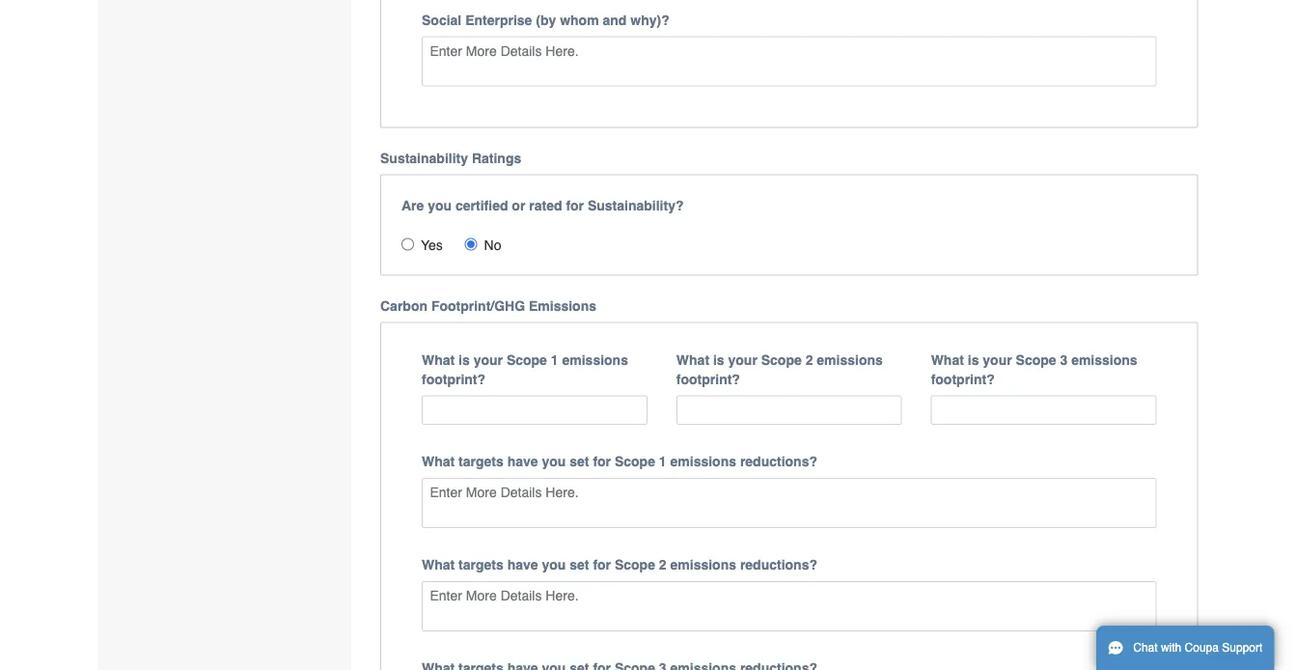 Task type: describe. For each thing, give the bounding box(es) containing it.
emissions up "what targets have you set for scope 1 emissions reductions?" text field
[[671, 454, 737, 469]]

what targets have you set for scope 1 emissions reductions?
[[422, 454, 818, 469]]

is for what is your scope 1 emissions footprint?
[[459, 352, 470, 368]]

ratings
[[472, 150, 522, 166]]

carbon footprint/ghg emissions
[[380, 298, 597, 314]]

What targets have you set for Scope 1 emissions reductions? text field
[[422, 478, 1157, 528]]

support
[[1223, 641, 1263, 655]]

scope for 1
[[507, 352, 547, 368]]

3
[[1061, 352, 1068, 368]]

enterprise
[[465, 12, 532, 28]]

what is your scope 1 emissions footprint?
[[422, 352, 629, 387]]

reductions? for what targets have you set for scope 2 emissions reductions?
[[740, 557, 818, 573]]

scope for 2
[[762, 352, 802, 368]]

1 horizontal spatial 1
[[659, 454, 667, 469]]

2 inside what is your scope 2 emissions footprint?
[[806, 352, 813, 368]]

footprint? for what is your scope 3 emissions footprint?
[[931, 371, 995, 387]]

have for what targets have you set for scope 1 emissions reductions?
[[508, 454, 538, 469]]

targets for what targets have you set for scope 2 emissions reductions?
[[459, 557, 504, 573]]

is for what is your scope 2 emissions footprint?
[[713, 352, 725, 368]]

and
[[603, 12, 627, 28]]

set for 1
[[570, 454, 589, 469]]

rated
[[529, 198, 562, 213]]

with
[[1161, 641, 1182, 655]]

what is your scope 3 emissions footprint?
[[931, 352, 1138, 387]]

social enterprise (by whom and why)?
[[422, 12, 670, 28]]

emissions
[[529, 298, 597, 314]]

set for 2
[[570, 557, 589, 573]]

What is your Scope 2 emissions footprint? text field
[[677, 396, 902, 425]]

What targets have you set for Scope 2 emissions reductions? text field
[[422, 581, 1157, 632]]

for for what targets have you set for scope 2 emissions reductions?
[[593, 557, 611, 573]]

What is your Scope 3 emissions footprint? text field
[[931, 396, 1157, 425]]

you for what targets have you set for scope 1 emissions reductions?
[[542, 454, 566, 469]]

is for what is your scope 3 emissions footprint?
[[968, 352, 979, 368]]

scope for 3
[[1016, 352, 1057, 368]]

sustainability?
[[588, 198, 684, 213]]

(by
[[536, 12, 556, 28]]



Task type: vqa. For each thing, say whether or not it's contained in the screenshot.
middle Setup
no



Task type: locate. For each thing, give the bounding box(es) containing it.
set
[[570, 454, 589, 469], [570, 557, 589, 573]]

emissions for what is your scope 1 emissions footprint?
[[562, 352, 629, 368]]

2 horizontal spatial is
[[968, 352, 979, 368]]

your left 3 at the right bottom of the page
[[983, 352, 1012, 368]]

2 reductions? from the top
[[740, 557, 818, 573]]

sustainability
[[380, 150, 468, 166]]

scope
[[507, 352, 547, 368], [762, 352, 802, 368], [1016, 352, 1057, 368], [615, 454, 656, 469], [615, 557, 656, 573]]

1 vertical spatial you
[[542, 454, 566, 469]]

0 vertical spatial you
[[428, 198, 452, 213]]

1 horizontal spatial your
[[728, 352, 758, 368]]

is up 'what is your scope 2 emissions footprint?' text field
[[713, 352, 725, 368]]

0 horizontal spatial 1
[[551, 352, 559, 368]]

your
[[474, 352, 503, 368], [728, 352, 758, 368], [983, 352, 1012, 368]]

3 footprint? from the left
[[931, 371, 995, 387]]

1 have from the top
[[508, 454, 538, 469]]

you
[[428, 198, 452, 213], [542, 454, 566, 469], [542, 557, 566, 573]]

emissions inside what is your scope 2 emissions footprint?
[[817, 352, 883, 368]]

what inside what is your scope 2 emissions footprint?
[[677, 352, 710, 368]]

are
[[402, 198, 424, 213]]

for for what targets have you set for scope 1 emissions reductions?
[[593, 454, 611, 469]]

footprint? for what is your scope 2 emissions footprint?
[[677, 371, 740, 387]]

1 vertical spatial reductions?
[[740, 557, 818, 573]]

scope inside 'what is your scope 3 emissions footprint?'
[[1016, 352, 1057, 368]]

What is your Scope 1 emissions footprint? text field
[[422, 396, 648, 425]]

2 horizontal spatial your
[[983, 352, 1012, 368]]

footprint? down footprint/ghg
[[422, 371, 486, 387]]

footprint? up what is your scope 3 emissions footprint? text box
[[931, 371, 995, 387]]

footprint? for what is your scope 1 emissions footprint?
[[422, 371, 486, 387]]

0 vertical spatial 1
[[551, 352, 559, 368]]

what for what is your scope 1 emissions footprint?
[[422, 352, 455, 368]]

1 is from the left
[[459, 352, 470, 368]]

2 footprint? from the left
[[677, 371, 740, 387]]

emissions inside what is your scope 1 emissions footprint?
[[562, 352, 629, 368]]

2 vertical spatial for
[[593, 557, 611, 573]]

emissions
[[562, 352, 629, 368], [817, 352, 883, 368], [1072, 352, 1138, 368], [671, 454, 737, 469], [671, 557, 737, 573]]

certified
[[456, 198, 508, 213]]

0 vertical spatial 2
[[806, 352, 813, 368]]

1 your from the left
[[474, 352, 503, 368]]

is inside 'what is your scope 3 emissions footprint?'
[[968, 352, 979, 368]]

1 inside what is your scope 1 emissions footprint?
[[551, 352, 559, 368]]

emissions for what is your scope 2 emissions footprint?
[[817, 352, 883, 368]]

what targets have you set for scope 2 emissions reductions?
[[422, 557, 818, 573]]

footprint?
[[422, 371, 486, 387], [677, 371, 740, 387], [931, 371, 995, 387]]

have
[[508, 454, 538, 469], [508, 557, 538, 573]]

your for 2
[[728, 352, 758, 368]]

sustainability ratings
[[380, 150, 522, 166]]

1 targets from the top
[[459, 454, 504, 469]]

no
[[484, 237, 502, 253]]

1 set from the top
[[570, 454, 589, 469]]

2 vertical spatial you
[[542, 557, 566, 573]]

emissions up what targets have you set for scope 2 emissions reductions? text box
[[671, 557, 737, 573]]

your down the carbon footprint/ghg emissions
[[474, 352, 503, 368]]

for
[[566, 198, 584, 213], [593, 454, 611, 469], [593, 557, 611, 573]]

your for 1
[[474, 352, 503, 368]]

are you certified or rated for sustainability?
[[402, 198, 684, 213]]

2
[[806, 352, 813, 368], [659, 557, 667, 573]]

emissions down emissions
[[562, 352, 629, 368]]

footprint? up 'what is your scope 2 emissions footprint?' text field
[[677, 371, 740, 387]]

3 your from the left
[[983, 352, 1012, 368]]

what for what targets have you set for scope 2 emissions reductions?
[[422, 557, 455, 573]]

what for what is your scope 3 emissions footprint?
[[931, 352, 964, 368]]

2 is from the left
[[713, 352, 725, 368]]

or
[[512, 198, 526, 213]]

targets for what targets have you set for scope 1 emissions reductions?
[[459, 454, 504, 469]]

is inside what is your scope 1 emissions footprint?
[[459, 352, 470, 368]]

2 horizontal spatial footprint?
[[931, 371, 995, 387]]

emissions inside 'what is your scope 3 emissions footprint?'
[[1072, 352, 1138, 368]]

why)?
[[631, 12, 670, 28]]

what
[[422, 352, 455, 368], [677, 352, 710, 368], [931, 352, 964, 368], [422, 454, 455, 469], [422, 557, 455, 573]]

reductions?
[[740, 454, 818, 469], [740, 557, 818, 573]]

footprint? inside what is your scope 2 emissions footprint?
[[677, 371, 740, 387]]

emissions right 3 at the right bottom of the page
[[1072, 352, 1138, 368]]

footprint? inside 'what is your scope 3 emissions footprint?'
[[931, 371, 995, 387]]

1 reductions? from the top
[[740, 454, 818, 469]]

what for what targets have you set for scope 1 emissions reductions?
[[422, 454, 455, 469]]

chat
[[1134, 641, 1158, 655]]

0 vertical spatial reductions?
[[740, 454, 818, 469]]

reductions? for what targets have you set for scope 1 emissions reductions?
[[740, 454, 818, 469]]

carbon
[[380, 298, 428, 314]]

chat with coupa support
[[1134, 641, 1263, 655]]

your for 3
[[983, 352, 1012, 368]]

0 vertical spatial targets
[[459, 454, 504, 469]]

0 horizontal spatial is
[[459, 352, 470, 368]]

reductions? up what targets have you set for scope 2 emissions reductions? text box
[[740, 557, 818, 573]]

0 vertical spatial set
[[570, 454, 589, 469]]

is down footprint/ghg
[[459, 352, 470, 368]]

footprint/ghg
[[431, 298, 525, 314]]

targets
[[459, 454, 504, 469], [459, 557, 504, 573]]

what is your scope 2 emissions footprint?
[[677, 352, 883, 387]]

your up 'what is your scope 2 emissions footprint?' text field
[[728, 352, 758, 368]]

0 vertical spatial have
[[508, 454, 538, 469]]

your inside what is your scope 2 emissions footprint?
[[728, 352, 758, 368]]

social
[[422, 12, 462, 28]]

you for what targets have you set for scope 2 emissions reductions?
[[542, 557, 566, 573]]

emissions up 'what is your scope 2 emissions footprint?' text field
[[817, 352, 883, 368]]

None radio
[[402, 238, 414, 251], [465, 238, 478, 251], [402, 238, 414, 251], [465, 238, 478, 251]]

1 horizontal spatial is
[[713, 352, 725, 368]]

is inside what is your scope 2 emissions footprint?
[[713, 352, 725, 368]]

is
[[459, 352, 470, 368], [713, 352, 725, 368], [968, 352, 979, 368]]

footprint? inside what is your scope 1 emissions footprint?
[[422, 371, 486, 387]]

1 footprint? from the left
[[422, 371, 486, 387]]

1 vertical spatial for
[[593, 454, 611, 469]]

0 vertical spatial for
[[566, 198, 584, 213]]

0 horizontal spatial 2
[[659, 557, 667, 573]]

1 vertical spatial 1
[[659, 454, 667, 469]]

scope inside what is your scope 1 emissions footprint?
[[507, 352, 547, 368]]

emissions for what is your scope 3 emissions footprint?
[[1072, 352, 1138, 368]]

for for are you certified or rated for sustainability?
[[566, 198, 584, 213]]

2 set from the top
[[570, 557, 589, 573]]

3 is from the left
[[968, 352, 979, 368]]

what for what is your scope 2 emissions footprint?
[[677, 352, 710, 368]]

1 vertical spatial 2
[[659, 557, 667, 573]]

your inside what is your scope 1 emissions footprint?
[[474, 352, 503, 368]]

is up what is your scope 3 emissions footprint? text box
[[968, 352, 979, 368]]

what inside 'what is your scope 3 emissions footprint?'
[[931, 352, 964, 368]]

1
[[551, 352, 559, 368], [659, 454, 667, 469]]

1 vertical spatial targets
[[459, 557, 504, 573]]

1 vertical spatial set
[[570, 557, 589, 573]]

0 horizontal spatial footprint?
[[422, 371, 486, 387]]

what inside what is your scope 1 emissions footprint?
[[422, 352, 455, 368]]

whom
[[560, 12, 599, 28]]

2 targets from the top
[[459, 557, 504, 573]]

0 horizontal spatial your
[[474, 352, 503, 368]]

Social Enterprise (by whom and why)? text field
[[422, 36, 1157, 87]]

2 have from the top
[[508, 557, 538, 573]]

yes
[[421, 237, 443, 253]]

your inside 'what is your scope 3 emissions footprint?'
[[983, 352, 1012, 368]]

scope inside what is your scope 2 emissions footprint?
[[762, 352, 802, 368]]

reductions? up "what targets have you set for scope 1 emissions reductions?" text field
[[740, 454, 818, 469]]

chat with coupa support button
[[1097, 626, 1275, 670]]

1 vertical spatial have
[[508, 557, 538, 573]]

have for what targets have you set for scope 2 emissions reductions?
[[508, 557, 538, 573]]

coupa
[[1185, 641, 1219, 655]]

1 horizontal spatial 2
[[806, 352, 813, 368]]

1 horizontal spatial footprint?
[[677, 371, 740, 387]]

2 your from the left
[[728, 352, 758, 368]]



